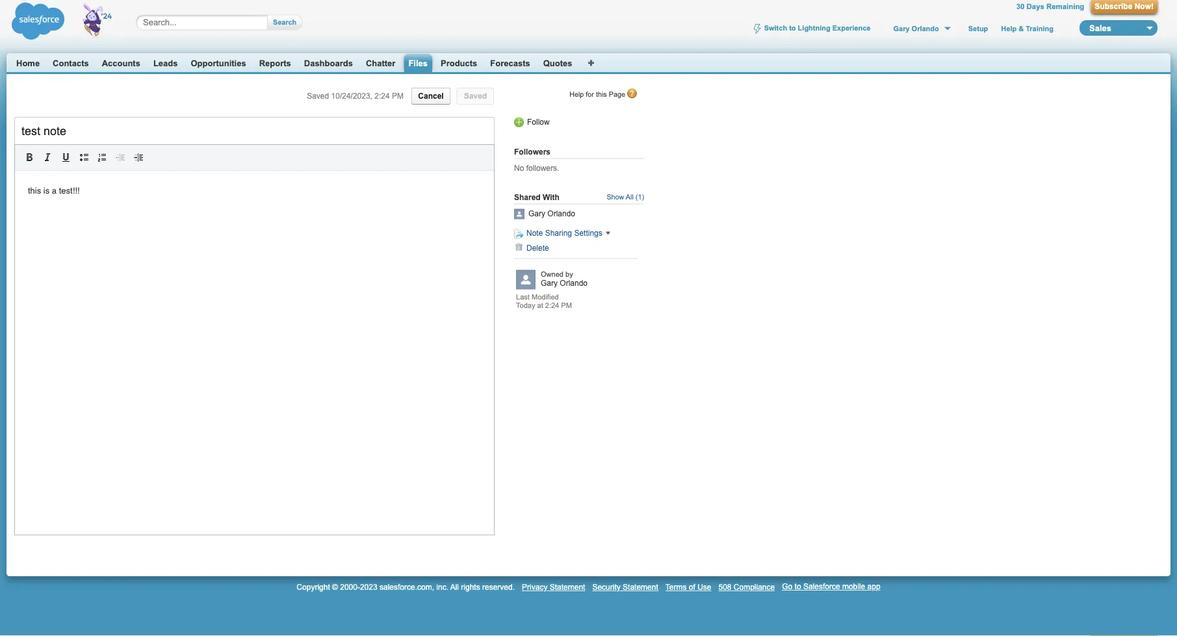 Task type: describe. For each thing, give the bounding box(es) containing it.
copyright © 2000-2023 salesforce.com, inc. all rights reserved.
[[297, 583, 515, 592]]

show all (1)
[[607, 193, 644, 201]]

10/24/2023,
[[331, 92, 372, 100]]

salesforce.com,
[[380, 583, 434, 592]]

opportunities
[[191, 58, 246, 68]]

owned
[[541, 270, 564, 278]]

0 vertical spatial gary orlando image
[[514, 209, 525, 220]]

30 days remaining
[[1017, 2, 1085, 11]]

dashboards
[[304, 58, 353, 68]]

app
[[868, 583, 881, 591]]

last
[[516, 293, 530, 301]]

saved
[[307, 92, 329, 100]]

home link
[[16, 58, 40, 68]]

1 horizontal spatial all
[[626, 193, 634, 201]]

increase indent image
[[133, 152, 144, 163]]

owned by gary orlando last modified today at 2:24 pm
[[516, 270, 588, 310]]

statement for privacy statement
[[550, 583, 585, 592]]

help for this page link
[[570, 88, 644, 99]]

gary orlando link for delete link
[[541, 279, 588, 287]]

insert/remove bulleted list image
[[79, 152, 89, 163]]

switch
[[764, 24, 787, 33]]

1 vertical spatial orlando
[[548, 209, 575, 218]]

follow link
[[527, 118, 550, 127]]

reports
[[259, 58, 291, 68]]

accounts
[[102, 58, 140, 68]]

go
[[782, 583, 793, 591]]

security statement link
[[593, 583, 658, 592]]

no
[[514, 164, 524, 172]]

today
[[516, 301, 535, 310]]

decrease indent image
[[115, 152, 125, 163]]

reserved.
[[482, 583, 515, 592]]

shared with
[[514, 193, 560, 202]]

leads
[[153, 58, 178, 68]]

privacy
[[522, 583, 548, 592]]

help for this page (new window) image
[[627, 88, 638, 99]]

pm inside owned by gary orlando last modified today at 2:24 pm
[[561, 301, 572, 310]]

follow this file to receive updates in your feed. image
[[514, 117, 524, 127]]

files link
[[409, 58, 428, 69]]

contacts link
[[53, 58, 89, 68]]

products
[[441, 58, 477, 68]]

quotes
[[543, 58, 572, 68]]

page
[[609, 90, 625, 98]]

no followers.
[[514, 164, 559, 172]]

switch to lightning experience link
[[753, 24, 871, 34]]

to for switch
[[789, 24, 796, 33]]

0 horizontal spatial pm
[[392, 92, 404, 100]]

sales
[[1090, 23, 1112, 33]]

©
[[332, 583, 338, 592]]

forecasts link
[[490, 58, 530, 68]]

underline (⌘+u) image
[[60, 152, 71, 163]]

terms
[[666, 583, 687, 592]]

of
[[689, 583, 696, 592]]

use
[[698, 583, 712, 592]]

statement for security statement
[[623, 583, 658, 592]]

contacts
[[53, 58, 89, 68]]

gary orlando link for the follow link
[[529, 209, 575, 218]]

products link
[[441, 58, 477, 68]]

forecasts
[[490, 58, 530, 68]]

reports link
[[259, 58, 291, 68]]

Search... text field
[[143, 17, 255, 28]]

&
[[1019, 24, 1024, 33]]

help & training
[[1001, 24, 1054, 33]]

copyright
[[297, 583, 330, 592]]

help for help for this page
[[570, 90, 584, 98]]

chatter
[[366, 58, 396, 68]]

inc.
[[436, 583, 449, 592]]

settings
[[574, 229, 603, 237]]

note sharing settings
[[527, 229, 603, 237]]

compliance
[[734, 583, 775, 592]]

home
[[16, 58, 40, 68]]

30
[[1017, 2, 1025, 11]]

1 vertical spatial gary orlando image
[[516, 270, 536, 290]]

delete link
[[514, 244, 549, 256]]

days
[[1027, 2, 1045, 11]]

quotes link
[[543, 58, 572, 68]]

help for this page
[[570, 90, 625, 98]]

lightning
[[798, 24, 831, 33]]

sharing
[[545, 229, 572, 237]]

switch to lightning experience
[[764, 24, 871, 33]]



Task type: vqa. For each thing, say whether or not it's contained in the screenshot.
click
no



Task type: locate. For each thing, give the bounding box(es) containing it.
followers.
[[526, 164, 559, 172]]

note
[[527, 229, 543, 237]]

gary orlando image up last
[[516, 270, 536, 290]]

0 horizontal spatial all
[[450, 583, 459, 592]]

orlando down by
[[560, 279, 588, 287]]

all tabs image
[[588, 58, 596, 66]]

gary orlando link down with
[[529, 209, 575, 218]]

1 statement from the left
[[550, 583, 585, 592]]

508
[[719, 583, 732, 592]]

shared
[[514, 193, 541, 202]]

0 vertical spatial gary orlando link
[[529, 209, 575, 218]]

0 horizontal spatial gary orlando
[[529, 209, 575, 218]]

gary orlando link
[[529, 209, 575, 218], [541, 279, 588, 287]]

terms of use link
[[666, 583, 712, 592]]

for
[[586, 90, 594, 98]]

0 horizontal spatial help
[[570, 90, 584, 98]]

modified
[[532, 293, 559, 301]]

to right go
[[795, 583, 801, 591]]

pm right the at
[[561, 301, 572, 310]]

0 vertical spatial pm
[[392, 92, 404, 100]]

chatter link
[[366, 58, 396, 68]]

508 compliance
[[719, 583, 775, 592]]

gary orlando image down shared
[[514, 209, 525, 220]]

accounts link
[[102, 58, 140, 68]]

go to salesforce mobile app
[[782, 583, 881, 591]]

2 vertical spatial gary
[[541, 279, 558, 287]]

orlando left setup
[[912, 24, 939, 33]]

1 horizontal spatial statement
[[623, 583, 658, 592]]

0 vertical spatial gary orlando
[[894, 24, 939, 33]]

salesforce
[[804, 583, 840, 591]]

2:24 inside owned by gary orlando last modified today at 2:24 pm
[[545, 301, 559, 310]]

0 vertical spatial gary
[[894, 24, 910, 33]]

2:24
[[375, 92, 390, 100], [545, 301, 559, 310]]

None search field
[[122, 0, 311, 45]]

to for go
[[795, 583, 801, 591]]

training
[[1026, 24, 1054, 33]]

gary down the shared with
[[529, 209, 545, 218]]

0 vertical spatial 2:24
[[375, 92, 390, 100]]

gary orlando
[[894, 24, 939, 33], [529, 209, 575, 218]]

0 horizontal spatial 2:24
[[375, 92, 390, 100]]

leads link
[[153, 58, 178, 68]]

note sharing settings link
[[514, 229, 612, 241]]

by
[[566, 270, 573, 278]]

to
[[789, 24, 796, 33], [795, 583, 801, 591]]

508 compliance link
[[719, 583, 775, 592]]

group
[[20, 149, 151, 169]]

1 horizontal spatial gary orlando
[[894, 24, 939, 33]]

1 horizontal spatial help
[[1001, 24, 1017, 33]]

followers
[[514, 147, 551, 156]]

terms of use
[[666, 583, 712, 592]]

italic (⌘+i) image
[[42, 152, 53, 163]]

experience
[[833, 24, 871, 33]]

gary orlando image
[[514, 209, 525, 220], [516, 270, 536, 290]]

to right switch
[[789, 24, 796, 33]]

remaining
[[1047, 2, 1085, 11]]

security statement
[[593, 583, 658, 592]]

rights
[[461, 583, 480, 592]]

this
[[596, 90, 607, 98]]

delete
[[527, 244, 549, 252]]

setup
[[969, 24, 988, 33]]

1 vertical spatial gary orlando
[[529, 209, 575, 218]]

statement right privacy
[[550, 583, 585, 592]]

30 days remaining link
[[1017, 2, 1085, 11]]

1 vertical spatial all
[[450, 583, 459, 592]]

show
[[607, 193, 624, 201]]

go to salesforce mobile app link
[[782, 583, 881, 591]]

with
[[543, 193, 560, 202]]

1 vertical spatial to
[[795, 583, 801, 591]]

insert/remove numbered list image
[[97, 152, 107, 163]]

privacy statement link
[[522, 583, 585, 592]]

2 statement from the left
[[623, 583, 658, 592]]

dashboards link
[[304, 58, 353, 68]]

statement right security
[[623, 583, 658, 592]]

1 vertical spatial gary
[[529, 209, 545, 218]]

None text field
[[14, 117, 495, 144]]

follow
[[527, 118, 550, 127]]

all left the (1)
[[626, 193, 634, 201]]

0 vertical spatial help
[[1001, 24, 1017, 33]]

orlando down with
[[548, 209, 575, 218]]

setup link
[[969, 24, 988, 33]]

mobile
[[843, 583, 866, 591]]

bold (⌘+b) image
[[24, 152, 34, 163]]

gary orlando down with
[[529, 209, 575, 218]]

help
[[1001, 24, 1017, 33], [570, 90, 584, 98]]

1 vertical spatial gary orlando link
[[541, 279, 588, 287]]

1 vertical spatial 2:24
[[545, 301, 559, 310]]

orlando inside owned by gary orlando last modified today at 2:24 pm
[[560, 279, 588, 287]]

saved 10/24/2023, 2:24 pm
[[307, 92, 404, 100]]

pm down chatter link
[[392, 92, 404, 100]]

0 horizontal spatial statement
[[550, 583, 585, 592]]

orlando
[[912, 24, 939, 33], [548, 209, 575, 218], [560, 279, 588, 287]]

2000-
[[340, 583, 360, 592]]

1 vertical spatial pm
[[561, 301, 572, 310]]

help & training link
[[1001, 24, 1054, 33]]

privacy statement
[[522, 583, 585, 592]]

gary inside owned by gary orlando last modified today at 2:24 pm
[[541, 279, 558, 287]]

0 vertical spatial to
[[789, 24, 796, 33]]

0 vertical spatial all
[[626, 193, 634, 201]]

help for help & training
[[1001, 24, 1017, 33]]

at
[[537, 301, 543, 310]]

salesforce.com image
[[8, 0, 122, 42]]

None button
[[1091, 0, 1158, 14], [268, 15, 296, 30], [411, 88, 451, 105], [457, 88, 494, 105], [1091, 0, 1158, 14], [268, 15, 296, 30], [411, 88, 451, 105], [457, 88, 494, 105]]

1 horizontal spatial pm
[[561, 301, 572, 310]]

files
[[409, 58, 428, 68]]

gary down owned
[[541, 279, 558, 287]]

gary
[[894, 24, 910, 33], [529, 209, 545, 218], [541, 279, 558, 287]]

gary right experience
[[894, 24, 910, 33]]

security
[[593, 583, 621, 592]]

statement
[[550, 583, 585, 592], [623, 583, 658, 592]]

2:24 right 10/24/2023,
[[375, 92, 390, 100]]

2023
[[360, 583, 377, 592]]

1 vertical spatial help
[[570, 90, 584, 98]]

0 vertical spatial orlando
[[912, 24, 939, 33]]

2:24 down the modified at the left top of the page
[[545, 301, 559, 310]]

pm
[[392, 92, 404, 100], [561, 301, 572, 310]]

2 vertical spatial orlando
[[560, 279, 588, 287]]

1 horizontal spatial 2:24
[[545, 301, 559, 310]]

all right inc.
[[450, 583, 459, 592]]

(1)
[[636, 193, 644, 201]]

opportunities link
[[191, 58, 246, 68]]

show all (1) link
[[607, 191, 644, 204]]

gary orlando left setup
[[894, 24, 939, 33]]

help left &
[[1001, 24, 1017, 33]]

help left for
[[570, 90, 584, 98]]

gary orlando link down by
[[541, 279, 588, 287]]



